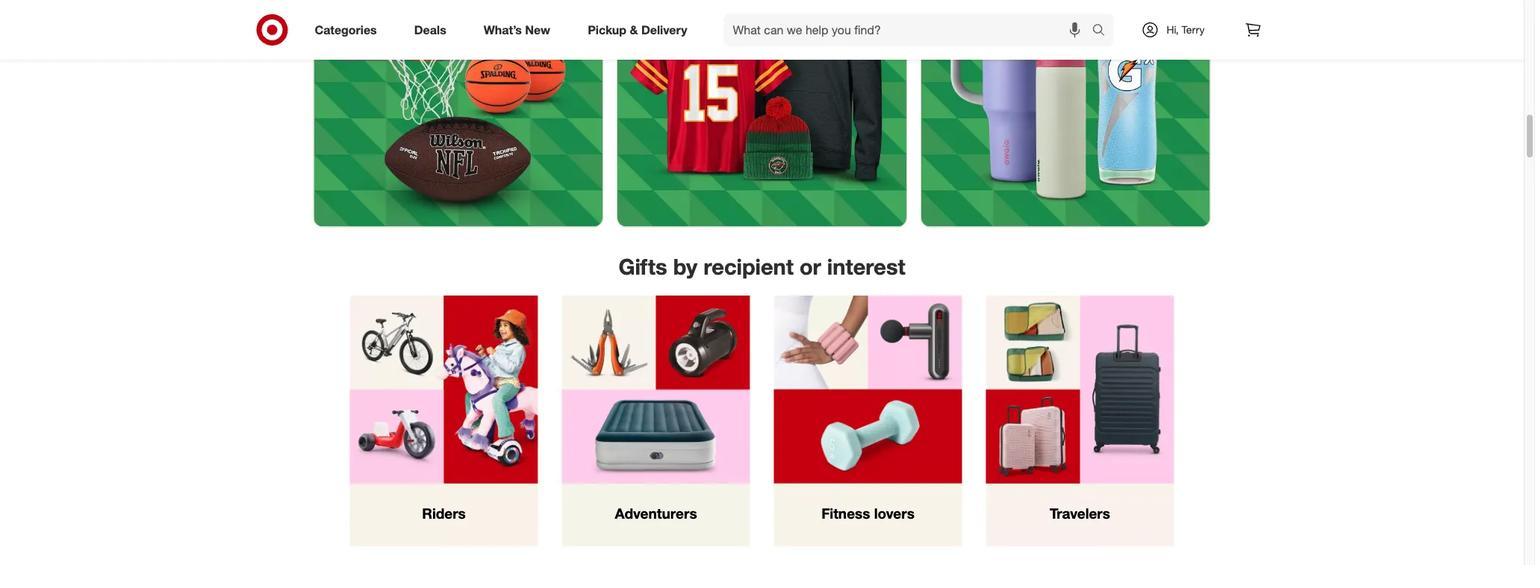 Task type: describe. For each thing, give the bounding box(es) containing it.
by
[[673, 254, 698, 280]]

search button
[[1085, 13, 1121, 49]]

pickup & delivery
[[588, 22, 687, 37]]

what's new link
[[471, 13, 569, 46]]

hi,
[[1167, 23, 1179, 36]]

pickup & delivery link
[[575, 13, 706, 46]]

what's
[[484, 22, 522, 37]]

travelers
[[1050, 506, 1110, 523]]

adventurers
[[615, 506, 697, 523]]

What can we help you find? suggestions appear below search field
[[724, 13, 1096, 46]]

pickup
[[588, 22, 627, 37]]

categories link
[[302, 13, 396, 46]]

gifts by recipient or interest
[[619, 254, 905, 280]]

or
[[800, 254, 821, 280]]

recipient
[[704, 254, 794, 280]]



Task type: locate. For each thing, give the bounding box(es) containing it.
adventurers link
[[550, 284, 762, 556]]

riders
[[422, 506, 466, 523]]

hi, terry
[[1167, 23, 1205, 36]]

riders link
[[338, 284, 550, 556]]

deals link
[[402, 13, 465, 46]]

fitness lovers
[[821, 506, 915, 523]]

delivery
[[641, 22, 687, 37]]

new
[[525, 22, 550, 37]]

what's new
[[484, 22, 550, 37]]

search
[[1085, 24, 1121, 39]]

travelers link
[[974, 284, 1186, 556]]

fitness lovers link
[[762, 284, 974, 556]]

interest
[[827, 254, 905, 280]]

categories
[[315, 22, 377, 37]]

gifts
[[619, 254, 667, 280]]

deals
[[414, 22, 446, 37]]

fitness
[[821, 506, 870, 523]]

&
[[630, 22, 638, 37]]

terry
[[1182, 23, 1205, 36]]

lovers
[[874, 506, 915, 523]]



Task type: vqa. For each thing, say whether or not it's contained in the screenshot.
4pk Saybrook Stemmed Wine Drinkware Set - Threshold™'s the Drinkware
no



